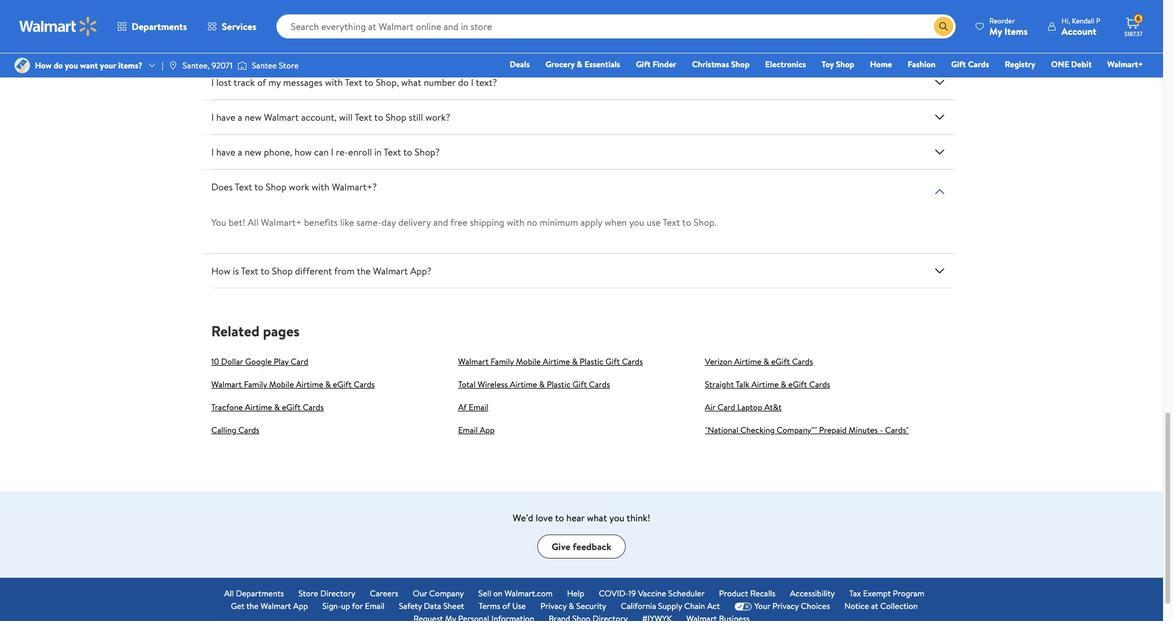 Task type: describe. For each thing, give the bounding box(es) containing it.
1 horizontal spatial shop?
[[387, 6, 413, 19]]

departments inside dropdown button
[[132, 20, 187, 33]]

product
[[719, 588, 748, 600]]

gift finder link
[[630, 58, 682, 71]]

1 vertical spatial walmart+
[[261, 216, 302, 229]]

app inside the tax exempt program get the walmart app
[[293, 601, 308, 613]]

search icon image
[[939, 22, 949, 31]]

email app
[[458, 424, 495, 437]]

airtime right talk
[[751, 379, 779, 391]]

essentials
[[584, 58, 620, 70]]

help
[[567, 588, 584, 600]]

privacy & security
[[540, 601, 606, 613]]

items
[[1004, 24, 1028, 38]]

walmart family mobile airtime & plastic gift cards link
[[458, 356, 643, 368]]

walmart up total at left
[[458, 356, 489, 368]]

1 horizontal spatial for
[[352, 601, 363, 613]]

walmart inside the tax exempt program get the walmart app
[[261, 601, 291, 613]]

when
[[605, 216, 627, 229]]

terms of use
[[479, 601, 526, 613]]

electronics link
[[760, 58, 811, 71]]

i up does
[[211, 146, 214, 159]]

0 horizontal spatial what
[[401, 76, 421, 89]]

we'd love to hear what you think!
[[513, 512, 650, 525]]

family for walmart family mobile airtime & plastic gift cards
[[491, 356, 514, 368]]

how for how do i enroll for text to shop?
[[211, 41, 230, 54]]

new for walmart
[[245, 111, 262, 124]]

electronics
[[765, 58, 806, 70]]

calling
[[211, 424, 236, 437]]

terms of use link
[[479, 601, 526, 613]]

feedback
[[573, 540, 611, 554]]

can
[[314, 146, 329, 159]]

 image for how do you want your items?
[[14, 58, 30, 73]]

walmart family mobile airtime & egift cards link
[[211, 379, 375, 391]]

one debit
[[1051, 58, 1092, 70]]

through
[[284, 6, 317, 19]]

2 vertical spatial you
[[609, 512, 625, 525]]

careers
[[370, 588, 398, 600]]

your privacy choices link
[[734, 601, 830, 613]]

10 dollar google play card
[[211, 356, 308, 368]]

store directory
[[298, 588, 355, 600]]

0 vertical spatial for
[[277, 41, 289, 54]]

mobile for egift
[[269, 379, 294, 391]]

work
[[289, 180, 309, 194]]

i left re-
[[331, 146, 334, 159]]

laptop
[[737, 402, 762, 414]]

at&t
[[764, 402, 782, 414]]

careers link
[[370, 588, 398, 601]]

minimum
[[540, 216, 578, 229]]

related
[[211, 321, 259, 342]]

day
[[382, 216, 396, 229]]

2 horizontal spatial do
[[458, 76, 469, 89]]

one
[[1051, 58, 1069, 70]]

tracfone airtime & egift cards
[[211, 402, 324, 414]]

i right am
[[247, 6, 250, 19]]

walmart+ link
[[1102, 58, 1149, 71]]

does text to shop work with walmart+? image
[[933, 185, 947, 199]]

have for i have a new phone, how can i re-enroll in text to shop?
[[216, 146, 235, 159]]

1 vertical spatial all
[[224, 588, 234, 600]]

sell on walmart.com link
[[478, 588, 553, 601]]

1 vertical spatial with
[[312, 180, 329, 194]]

how
[[295, 146, 312, 159]]

i lost track of my messages with text to shop, what number do i text?
[[211, 76, 497, 89]]

california
[[621, 601, 656, 613]]

shop left work
[[266, 180, 287, 194]]

92071
[[212, 59, 233, 71]]

benefits
[[304, 216, 338, 229]]

1 vertical spatial store
[[298, 588, 318, 600]]

text?
[[476, 76, 497, 89]]

christmas shop
[[692, 58, 750, 70]]

bet!
[[229, 216, 245, 229]]

exempt
[[863, 588, 891, 600]]

checking
[[740, 424, 775, 437]]

our company link
[[413, 588, 464, 601]]

use
[[512, 601, 526, 613]]

new for phone,
[[245, 146, 262, 159]]

1 horizontal spatial walmart+
[[1107, 58, 1143, 70]]

texting
[[252, 6, 282, 19]]

we'd
[[513, 512, 533, 525]]

0 vertical spatial all
[[248, 216, 259, 229]]

1 vertical spatial enroll
[[348, 146, 372, 159]]

i have a new phone, how can i re-enroll in text to shop?
[[211, 146, 440, 159]]

no
[[527, 216, 537, 229]]

product recalls link
[[719, 588, 776, 601]]

my
[[989, 24, 1002, 38]]

apply
[[580, 216, 602, 229]]

recalls
[[750, 588, 776, 600]]

store directory link
[[298, 588, 355, 601]]

am
[[233, 6, 245, 19]]

california supply chain act link
[[621, 601, 720, 613]]

who
[[211, 6, 230, 19]]

departments button
[[107, 12, 197, 41]]

2 vertical spatial email
[[365, 601, 384, 613]]

i have a new phone, how can i re-enroll in text to shop? image
[[933, 145, 947, 159]]

cards"
[[885, 424, 909, 437]]

10 dollar google play card link
[[211, 356, 308, 368]]

tax
[[849, 588, 861, 600]]

how do i enroll for text to shop?
[[211, 41, 347, 54]]

notice
[[844, 601, 869, 613]]

delivery
[[398, 216, 431, 229]]

registry link
[[999, 58, 1041, 71]]

mobile for plastic
[[516, 356, 541, 368]]

verizon airtime & egift cards
[[705, 356, 813, 368]]

1 horizontal spatial card
[[718, 402, 735, 414]]

vaccine
[[638, 588, 666, 600]]

 image for santee, 92071
[[168, 61, 178, 70]]

shop,
[[376, 76, 399, 89]]

i have a new walmart account, will text to shop still work? image
[[933, 110, 947, 125]]

help link
[[567, 588, 584, 601]]

covid-19 vaccine scheduler
[[599, 588, 705, 600]]

santee store
[[252, 59, 299, 71]]

product recalls
[[719, 588, 776, 600]]

airtime right wireless
[[510, 379, 537, 391]]

i down services
[[246, 41, 248, 54]]

does text to shop work with walmart+?
[[211, 180, 377, 194]]

shop left different
[[272, 265, 293, 278]]

walmart up the tracfone
[[211, 379, 242, 391]]

phone,
[[264, 146, 292, 159]]

Walmart Site-Wide search field
[[276, 14, 956, 38]]

walmart left app? at left top
[[373, 265, 408, 278]]

walmart family mobile airtime & egift cards
[[211, 379, 375, 391]]

walmart up phone,
[[264, 111, 299, 124]]

company""
[[777, 424, 817, 437]]

airtime up tracfone airtime & egift cards "link"
[[296, 379, 323, 391]]

you
[[211, 216, 226, 229]]

your
[[754, 601, 770, 613]]

messages
[[283, 76, 323, 89]]

want
[[80, 59, 98, 71]]

1 vertical spatial email
[[458, 424, 478, 437]]



Task type: locate. For each thing, give the bounding box(es) containing it.
and
[[433, 216, 448, 229]]

notice at collection link
[[844, 601, 918, 613]]

1 vertical spatial how
[[35, 59, 52, 71]]

security
[[576, 601, 606, 613]]

0 vertical spatial of
[[257, 76, 266, 89]]

af email link
[[458, 402, 488, 414]]

family up wireless
[[491, 356, 514, 368]]

1 horizontal spatial departments
[[236, 588, 284, 600]]

2 have from the top
[[216, 146, 235, 159]]

use
[[647, 216, 661, 229]]

google
[[245, 356, 272, 368]]

1 vertical spatial of
[[502, 601, 510, 613]]

accessibility
[[790, 588, 835, 600]]

email down af email
[[458, 424, 478, 437]]

app down af email
[[480, 424, 495, 437]]

do for you
[[54, 59, 63, 71]]

your
[[100, 59, 116, 71]]

related pages
[[211, 321, 300, 342]]

1 horizontal spatial the
[[357, 265, 371, 278]]

for up santee store
[[277, 41, 289, 54]]

do for i
[[233, 41, 243, 54]]

0 horizontal spatial mobile
[[269, 379, 294, 391]]

shop right christmas
[[731, 58, 750, 70]]

santee,
[[183, 59, 210, 71]]

0 vertical spatial email
[[469, 402, 488, 414]]

1 privacy from the left
[[540, 601, 567, 613]]

 image right |
[[168, 61, 178, 70]]

how left is on the top of the page
[[211, 265, 230, 278]]

0 horizontal spatial departments
[[132, 20, 187, 33]]

with right messages
[[325, 76, 343, 89]]

0 horizontal spatial  image
[[14, 58, 30, 73]]

0 horizontal spatial all
[[224, 588, 234, 600]]

1 vertical spatial have
[[216, 146, 235, 159]]

a for phone,
[[238, 146, 242, 159]]

the right from
[[357, 265, 371, 278]]

0 vertical spatial with
[[325, 76, 343, 89]]

gift cards
[[951, 58, 989, 70]]

1 horizontal spatial  image
[[168, 61, 178, 70]]

chain
[[684, 601, 705, 613]]

1 horizontal spatial do
[[233, 41, 243, 54]]

0 vertical spatial how
[[211, 41, 230, 54]]

shop right toy
[[836, 58, 854, 70]]

do left want
[[54, 59, 63, 71]]

app down store directory
[[293, 601, 308, 613]]

0 horizontal spatial do
[[54, 59, 63, 71]]

1 vertical spatial shop?
[[322, 41, 347, 54]]

1 vertical spatial for
[[352, 601, 363, 613]]

what right shop,
[[401, 76, 421, 89]]

the down all departments
[[246, 601, 259, 613]]

10
[[211, 356, 219, 368]]

do down services
[[233, 41, 243, 54]]

mobile up the total wireless airtime & plastic gift cards
[[516, 356, 541, 368]]

of left my
[[257, 76, 266, 89]]

shop inside 'link'
[[836, 58, 854, 70]]

i left "lost"
[[211, 76, 214, 89]]

2 new from the top
[[245, 146, 262, 159]]

give feedback
[[552, 540, 611, 554]]

shop
[[731, 58, 750, 70], [836, 58, 854, 70], [386, 111, 406, 124], [266, 180, 287, 194], [272, 265, 293, 278]]

covid-
[[599, 588, 629, 600]]

0 horizontal spatial for
[[277, 41, 289, 54]]

1 horizontal spatial privacy
[[773, 601, 799, 613]]

directory
[[320, 588, 355, 600]]

play
[[274, 356, 289, 368]]

minutes
[[849, 424, 878, 437]]

home
[[870, 58, 892, 70]]

0 horizontal spatial walmart+
[[261, 216, 302, 229]]

one debit link
[[1046, 58, 1097, 71]]

verizon airtime & egift cards link
[[705, 356, 813, 368]]

christmas shop link
[[687, 58, 755, 71]]

in
[[374, 146, 382, 159]]

0 vertical spatial shop?
[[387, 6, 413, 19]]

 image down walmart image
[[14, 58, 30, 73]]

for right up
[[352, 601, 363, 613]]

1 horizontal spatial family
[[491, 356, 514, 368]]

card right play
[[291, 356, 308, 368]]

what
[[401, 76, 421, 89], [587, 512, 607, 525]]

0 vertical spatial the
[[357, 265, 371, 278]]

egift
[[771, 356, 790, 368], [333, 379, 352, 391], [788, 379, 807, 391], [282, 402, 301, 414]]

2 vertical spatial do
[[458, 76, 469, 89]]

0 horizontal spatial app
[[293, 601, 308, 613]]

airtime up total wireless airtime & plastic gift cards link
[[543, 356, 570, 368]]

airtime up talk
[[734, 356, 762, 368]]

straight
[[705, 379, 734, 391]]

2 privacy from the left
[[773, 601, 799, 613]]

is
[[233, 265, 239, 278]]

"national checking company"" prepaid minutes - cards"
[[705, 424, 909, 437]]

you left think!
[[609, 512, 625, 525]]

how is text to shop different from the walmart app? image
[[933, 264, 947, 278]]

1 vertical spatial do
[[54, 59, 63, 71]]

fashion link
[[902, 58, 941, 71]]

6 $187.37
[[1125, 13, 1143, 38]]

new left phone,
[[245, 146, 262, 159]]

airtime right the tracfone
[[245, 402, 272, 414]]

with left no
[[507, 216, 524, 229]]

departments up |
[[132, 20, 187, 33]]

store left directory
[[298, 588, 318, 600]]

0 vertical spatial store
[[279, 59, 299, 71]]

2 a from the top
[[238, 146, 242, 159]]

walmart+?
[[332, 180, 377, 194]]

walmart right through
[[320, 6, 354, 19]]

our company
[[413, 588, 464, 600]]

give feedback button
[[537, 535, 626, 559]]

0 vertical spatial app
[[480, 424, 495, 437]]

store down how do i enroll for text to shop?
[[279, 59, 299, 71]]

with right work
[[312, 180, 329, 194]]

gift cards link
[[946, 58, 995, 71]]

walmart+ down $187.37
[[1107, 58, 1143, 70]]

0 vertical spatial what
[[401, 76, 421, 89]]

0 horizontal spatial family
[[244, 379, 267, 391]]

re-
[[336, 146, 348, 159]]

1 horizontal spatial what
[[587, 512, 607, 525]]

walmart image
[[19, 17, 97, 36]]

i
[[247, 6, 250, 19], [246, 41, 248, 54], [211, 76, 214, 89], [471, 76, 474, 89], [211, 111, 214, 124], [211, 146, 214, 159], [331, 146, 334, 159]]

1 horizontal spatial all
[[248, 216, 259, 229]]

get the walmart app link
[[231, 601, 308, 613]]

0 vertical spatial a
[[238, 111, 242, 124]]

2 horizontal spatial you
[[629, 216, 644, 229]]

1 vertical spatial mobile
[[269, 379, 294, 391]]

of inside 'link'
[[502, 601, 510, 613]]

have down "lost"
[[216, 111, 235, 124]]

1 horizontal spatial mobile
[[516, 356, 541, 368]]

you left use
[[629, 216, 644, 229]]

shop left still
[[386, 111, 406, 124]]

1 a from the top
[[238, 111, 242, 124]]

departments up get the walmart app link at bottom left
[[236, 588, 284, 600]]

new down track
[[245, 111, 262, 124]]

tracfone airtime & egift cards link
[[211, 402, 324, 414]]

all departments link
[[224, 588, 284, 601]]

1 vertical spatial card
[[718, 402, 735, 414]]

1 horizontal spatial plastic
[[580, 356, 603, 368]]

have for i have a new walmart account, will text to shop still work?
[[216, 111, 235, 124]]

air
[[705, 402, 716, 414]]

sign-up for email link
[[322, 601, 384, 613]]

0 vertical spatial have
[[216, 111, 235, 124]]

|
[[162, 59, 163, 71]]

you left want
[[65, 59, 78, 71]]

& inside "link"
[[577, 58, 582, 70]]

privacy right your
[[773, 601, 799, 613]]

0 horizontal spatial shop?
[[322, 41, 347, 54]]

like
[[340, 216, 354, 229]]

a for walmart
[[238, 111, 242, 124]]

1 have from the top
[[216, 111, 235, 124]]

0 horizontal spatial the
[[246, 601, 259, 613]]

Search search field
[[276, 14, 956, 38]]

walmart down all departments
[[261, 601, 291, 613]]

2 vertical spatial shop?
[[415, 146, 440, 159]]

how up 92071
[[211, 41, 230, 54]]

1 vertical spatial departments
[[236, 588, 284, 600]]

all
[[248, 216, 259, 229], [224, 588, 234, 600]]

0 horizontal spatial plastic
[[547, 379, 571, 391]]

0 vertical spatial mobile
[[516, 356, 541, 368]]

track
[[234, 76, 255, 89]]

all departments
[[224, 588, 284, 600]]

christmas
[[692, 58, 729, 70]]

2 vertical spatial with
[[507, 216, 524, 229]]

1 vertical spatial new
[[245, 146, 262, 159]]

1 vertical spatial family
[[244, 379, 267, 391]]

mobile down play
[[269, 379, 294, 391]]

the inside the tax exempt program get the walmart app
[[246, 601, 259, 613]]

0 vertical spatial enroll
[[251, 41, 274, 54]]

have
[[216, 111, 235, 124], [216, 146, 235, 159]]

1 horizontal spatial app
[[480, 424, 495, 437]]

grocery & essentials
[[545, 58, 620, 70]]

scheduler
[[668, 588, 705, 600]]

1 vertical spatial the
[[246, 601, 259, 613]]

0 vertical spatial family
[[491, 356, 514, 368]]

0 vertical spatial card
[[291, 356, 308, 368]]

i left the text?
[[471, 76, 474, 89]]

enroll up santee
[[251, 41, 274, 54]]

at
[[871, 601, 878, 613]]

family down google
[[244, 379, 267, 391]]

email right af
[[469, 402, 488, 414]]

1 new from the top
[[245, 111, 262, 124]]

card right air
[[718, 402, 735, 414]]

walmart+ down does text to shop work with walmart+?
[[261, 216, 302, 229]]

terms
[[479, 601, 500, 613]]

the
[[357, 265, 371, 278], [246, 601, 259, 613]]

a down track
[[238, 111, 242, 124]]

1 horizontal spatial enroll
[[348, 146, 372, 159]]

shop?
[[387, 6, 413, 19], [322, 41, 347, 54], [415, 146, 440, 159]]

1 vertical spatial you
[[629, 216, 644, 229]]

have up does
[[216, 146, 235, 159]]

i down santee, 92071
[[211, 111, 214, 124]]

email down careers
[[365, 601, 384, 613]]

verizon
[[705, 356, 732, 368]]

shipping
[[470, 216, 504, 229]]

what right the hear
[[587, 512, 607, 525]]

privacy inside 'link'
[[773, 601, 799, 613]]

a left phone,
[[238, 146, 242, 159]]

0 horizontal spatial card
[[291, 356, 308, 368]]

0 vertical spatial new
[[245, 111, 262, 124]]

&
[[577, 58, 582, 70], [572, 356, 578, 368], [764, 356, 769, 368], [325, 379, 331, 391], [539, 379, 545, 391], [781, 379, 786, 391], [274, 402, 280, 414], [569, 601, 574, 613]]

from
[[334, 265, 355, 278]]

all up get
[[224, 588, 234, 600]]

6
[[1136, 13, 1140, 24]]

1 vertical spatial a
[[238, 146, 242, 159]]

 image
[[14, 58, 30, 73], [168, 61, 178, 70]]

-
[[880, 424, 883, 437]]

how for how do you want your items?
[[35, 59, 52, 71]]

gift
[[636, 58, 651, 70], [951, 58, 966, 70], [605, 356, 620, 368], [573, 379, 587, 391]]

privacy left help link
[[540, 601, 567, 613]]

0 horizontal spatial privacy
[[540, 601, 567, 613]]

think!
[[627, 512, 650, 525]]

app
[[480, 424, 495, 437], [293, 601, 308, 613]]

do left the text?
[[458, 76, 469, 89]]

up
[[341, 601, 350, 613]]

0 vertical spatial you
[[65, 59, 78, 71]]

family for walmart family mobile airtime & egift cards
[[244, 379, 267, 391]]

1 horizontal spatial you
[[609, 512, 625, 525]]

straight talk airtime & egift cards
[[705, 379, 830, 391]]

1 horizontal spatial of
[[502, 601, 510, 613]]

our
[[413, 588, 427, 600]]

0 vertical spatial plastic
[[580, 356, 603, 368]]

i lost track of my messages with text to shop, what number do i text? image
[[933, 75, 947, 90]]

2 horizontal spatial shop?
[[415, 146, 440, 159]]

with
[[325, 76, 343, 89], [312, 180, 329, 194], [507, 216, 524, 229]]

california supply chain act
[[621, 601, 720, 613]]

accessibility link
[[790, 588, 835, 601]]

0 vertical spatial departments
[[132, 20, 187, 33]]

privacy choices icon image
[[734, 603, 752, 611]]

 image
[[237, 60, 247, 72]]

how for how is text to shop different from the walmart app?
[[211, 265, 230, 278]]

cards
[[968, 58, 989, 70], [622, 356, 643, 368], [792, 356, 813, 368], [354, 379, 375, 391], [589, 379, 610, 391], [809, 379, 830, 391], [303, 402, 324, 414], [238, 424, 259, 437]]

enroll left in
[[348, 146, 372, 159]]

$187.37
[[1125, 29, 1143, 38]]

kendall
[[1072, 15, 1095, 26]]

talk
[[736, 379, 749, 391]]

all right bet! at the top left of the page
[[248, 216, 259, 229]]

2 vertical spatial how
[[211, 265, 230, 278]]

1 vertical spatial what
[[587, 512, 607, 525]]

1 vertical spatial plastic
[[547, 379, 571, 391]]

reorder my items
[[989, 15, 1028, 38]]

give
[[552, 540, 570, 554]]

of left use on the left of page
[[502, 601, 510, 613]]

0 horizontal spatial of
[[257, 76, 266, 89]]

1 vertical spatial app
[[293, 601, 308, 613]]

0 horizontal spatial you
[[65, 59, 78, 71]]

pages
[[263, 321, 300, 342]]

0 vertical spatial walmart+
[[1107, 58, 1143, 70]]

0 vertical spatial do
[[233, 41, 243, 54]]

you bet! all walmart+ benefits like same-day delivery and free shipping with no minimum apply when you use text to shop.
[[211, 216, 716, 229]]

sell
[[478, 588, 491, 600]]

0 horizontal spatial enroll
[[251, 41, 274, 54]]

"national
[[705, 424, 738, 437]]

how down walmart image
[[35, 59, 52, 71]]



Task type: vqa. For each thing, say whether or not it's contained in the screenshot.
And
yes



